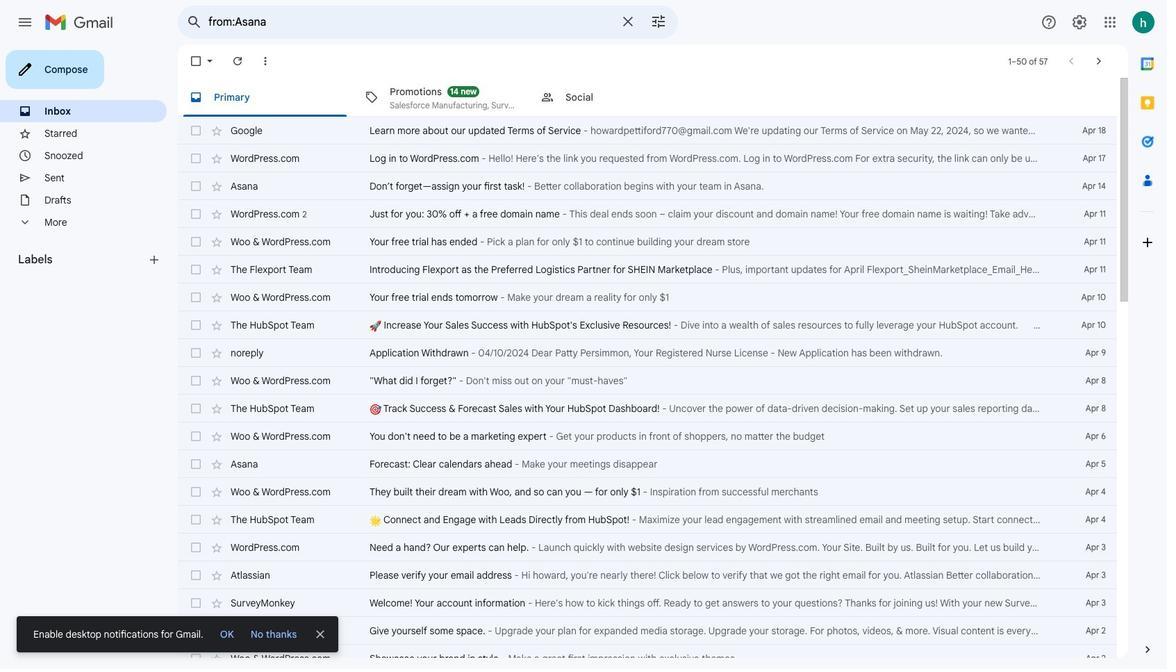 Task type: describe. For each thing, give the bounding box(es) containing it.
9 row from the top
[[178, 339, 1117, 367]]

gmail image
[[44, 8, 120, 36]]

3 row from the top
[[178, 172, 1117, 200]]

18 row from the top
[[178, 589, 1117, 617]]

8 row from the top
[[178, 311, 1117, 339]]

search mail image
[[182, 10, 207, 35]]

5 row from the top
[[178, 228, 1117, 256]]

settings image
[[1072, 14, 1088, 31]]

social tab
[[530, 78, 705, 117]]

12 row from the top
[[178, 423, 1117, 450]]

13 row from the top
[[178, 450, 1117, 478]]

1 horizontal spatial tab list
[[1129, 44, 1168, 619]]

🌟 image
[[370, 515, 381, 527]]

6 row from the top
[[178, 256, 1117, 284]]

0 horizontal spatial tab list
[[178, 78, 1117, 117]]

20 row from the top
[[178, 645, 1117, 669]]

more email options image
[[259, 54, 272, 68]]

10 row from the top
[[178, 367, 1117, 395]]

2 row from the top
[[178, 145, 1117, 172]]

17 row from the top
[[178, 562, 1117, 589]]

Search mail text field
[[208, 15, 612, 29]]

14 row from the top
[[178, 478, 1117, 506]]



Task type: vqa. For each thing, say whether or not it's contained in the screenshot.
heading
yes



Task type: locate. For each thing, give the bounding box(es) containing it.
11 row from the top
[[178, 395, 1117, 423]]

alert
[[17, 32, 1145, 653]]

tab list
[[1129, 44, 1168, 619], [178, 78, 1117, 117]]

clear search image
[[614, 8, 642, 35]]

refresh image
[[231, 54, 245, 68]]

16 row from the top
[[178, 534, 1117, 562]]

main content
[[178, 78, 1117, 669]]

None checkbox
[[189, 124, 203, 138], [189, 151, 203, 165], [189, 207, 203, 221], [189, 235, 203, 249], [189, 263, 203, 277], [189, 318, 203, 332], [189, 346, 203, 360], [189, 374, 203, 388], [189, 429, 203, 443], [189, 485, 203, 499], [189, 513, 203, 527], [189, 596, 203, 610], [189, 124, 203, 138], [189, 151, 203, 165], [189, 207, 203, 221], [189, 235, 203, 249], [189, 263, 203, 277], [189, 318, 203, 332], [189, 346, 203, 360], [189, 374, 203, 388], [189, 429, 203, 443], [189, 485, 203, 499], [189, 513, 203, 527], [189, 596, 203, 610]]

primary tab
[[178, 78, 352, 117]]

4 row from the top
[[178, 200, 1117, 228]]

main menu image
[[17, 14, 33, 31]]

1 row from the top
[[178, 117, 1117, 145]]

support image
[[1041, 14, 1058, 31]]

15 row from the top
[[178, 506, 1117, 534]]

🎯 image
[[370, 404, 381, 415]]

row
[[178, 117, 1117, 145], [178, 145, 1117, 172], [178, 172, 1117, 200], [178, 200, 1117, 228], [178, 228, 1117, 256], [178, 256, 1117, 284], [178, 284, 1117, 311], [178, 311, 1117, 339], [178, 339, 1117, 367], [178, 367, 1117, 395], [178, 395, 1117, 423], [178, 423, 1117, 450], [178, 450, 1117, 478], [178, 478, 1117, 506], [178, 506, 1117, 534], [178, 534, 1117, 562], [178, 562, 1117, 589], [178, 589, 1117, 617], [178, 617, 1117, 645], [178, 645, 1117, 669]]

None checkbox
[[189, 54, 203, 68], [189, 179, 203, 193], [189, 290, 203, 304], [189, 402, 203, 416], [189, 457, 203, 471], [189, 541, 203, 555], [189, 568, 203, 582], [189, 54, 203, 68], [189, 179, 203, 193], [189, 290, 203, 304], [189, 402, 203, 416], [189, 457, 203, 471], [189, 541, 203, 555], [189, 568, 203, 582]]

heading
[[18, 253, 147, 267]]

7 row from the top
[[178, 284, 1117, 311]]

promotions, 14 new messages, tab
[[354, 78, 529, 117]]

🚀 image
[[370, 320, 381, 332]]

navigation
[[0, 44, 178, 669]]

older image
[[1092, 54, 1106, 68]]

None search field
[[178, 6, 678, 39]]

19 row from the top
[[178, 617, 1117, 645]]

advanced search options image
[[645, 8, 673, 35]]



